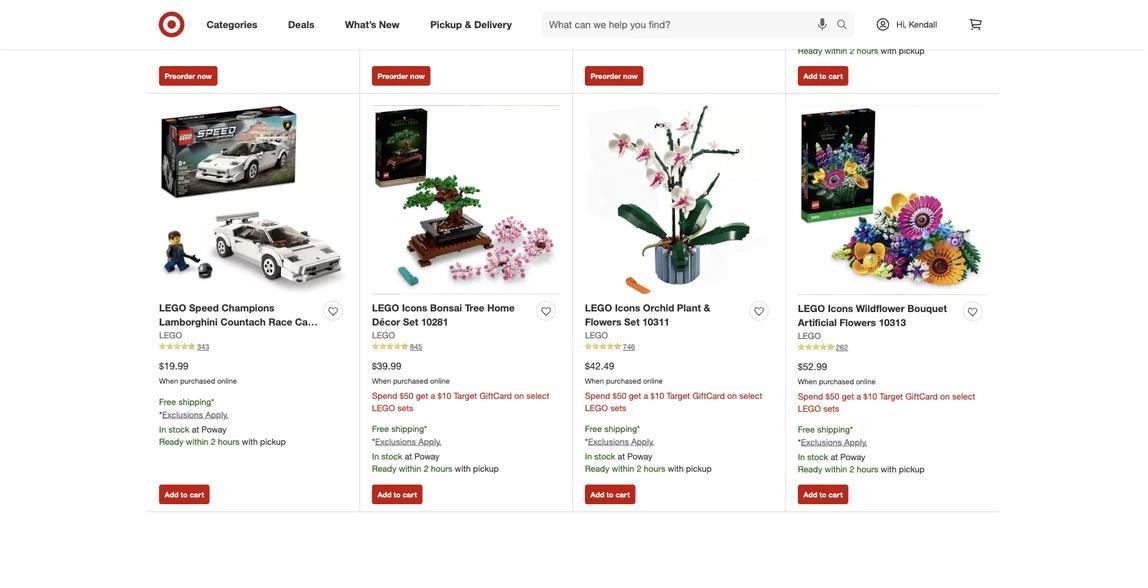Task type: describe. For each thing, give the bounding box(es) containing it.
add to cart for lego icons bonsai tree home décor set 10281
[[378, 490, 417, 499]]

giftcard for 10311
[[693, 390, 725, 401]]

cart for lego icons wildflower bouquet artificial flowers 10313
[[829, 490, 843, 499]]

lego icons bonsai tree home décor set 10281
[[372, 302, 515, 328]]

search button
[[832, 11, 861, 40]]

lego speed champions lamborghini countach race car set 76908
[[159, 302, 312, 342]]

343
[[197, 342, 209, 351]]

icons for 10311
[[615, 302, 641, 314]]

free for lego icons bonsai tree home décor set 10281
[[372, 424, 389, 434]]

2 preorder from the left
[[378, 71, 408, 81]]

exclusions apply. link for lego icons wildflower bouquet artificial flowers 10313
[[801, 437, 868, 448]]

exclusions for lego icons wildflower bouquet artificial flowers 10313
[[801, 437, 842, 448]]

$52.99
[[798, 361, 828, 373]]

sets for $42.49
[[611, 403, 627, 413]]

stock for lego icons wildflower bouquet artificial flowers 10313
[[808, 452, 829, 462]]

set inside lego speed champions lamborghini countach race car set 76908
[[159, 330, 175, 342]]

deals link
[[278, 11, 330, 38]]

1 preorder from the left
[[165, 71, 195, 81]]

add to cart for lego speed champions lamborghini countach race car set 76908
[[165, 490, 204, 499]]

set for 10311
[[625, 316, 640, 328]]

1 preorder now button from the left
[[159, 66, 218, 86]]

pickup & delivery link
[[420, 11, 528, 38]]

in inside "free shipping * exclusions apply. in stock at  poway ready within 2 hours with pickup"
[[798, 33, 805, 44]]

$50 for $52.99
[[826, 391, 840, 402]]

$52.99 when purchased online spend $50 get a $10 target giftcard on select lego sets
[[798, 361, 976, 414]]

stock for lego icons bonsai tree home décor set 10281
[[382, 451, 403, 462]]

to for lego speed champions lamborghini countach race car set 76908
[[181, 490, 188, 499]]

online for $19.99
[[217, 376, 237, 386]]

free shipping * * exclusions apply. in stock at  poway ready within 2 hours with pickup for $19.99
[[159, 397, 286, 447]]

poway for lego icons wildflower bouquet artificial flowers 10313
[[841, 452, 866, 462]]

online for $52.99
[[857, 377, 876, 386]]

apply. for lego icons orchid plant & flowers set 10311
[[632, 436, 655, 447]]

$50 for $42.49
[[613, 390, 627, 401]]

when for $52.99
[[798, 377, 818, 386]]

2 now from the left
[[410, 71, 425, 81]]

with for lego speed champions lamborghini countach race car set 76908
[[242, 436, 258, 447]]

free for lego icons wildflower bouquet artificial flowers 10313
[[798, 424, 815, 435]]

$39.99
[[372, 360, 402, 372]]

tree
[[465, 302, 485, 314]]

pickup
[[431, 18, 462, 30]]

on for lego icons orchid plant & flowers set 10311
[[728, 390, 737, 401]]

icons inside "lego icons wildflower bouquet artificial flowers 10313"
[[828, 303, 854, 315]]

$42.49 when purchased online spend $50 get a $10 target giftcard on select lego sets
[[585, 360, 763, 413]]

search
[[832, 20, 861, 32]]

262 link
[[798, 342, 988, 353]]

new
[[379, 18, 400, 30]]

spend for $39.99
[[372, 390, 398, 401]]

within for lego icons bonsai tree home décor set 10281
[[399, 463, 422, 474]]

speed
[[189, 302, 219, 314]]

with for lego icons orchid plant & flowers set 10311
[[668, 463, 684, 474]]

target inside $52.99 when purchased online spend $50 get a $10 target giftcard on select lego sets
[[880, 391, 904, 402]]

online for $39.99
[[430, 376, 450, 386]]

when for $42.49
[[585, 376, 604, 386]]

10313
[[879, 317, 907, 329]]

lego for lego icons bonsai tree home décor set 10281
[[372, 302, 400, 314]]

hours for lego icons wildflower bouquet artificial flowers 10313
[[857, 464, 879, 475]]

bouquet
[[908, 303, 948, 315]]

3 preorder now button from the left
[[585, 66, 644, 86]]

apply. for lego speed champions lamborghini countach race car set 76908
[[206, 409, 229, 420]]

10281
[[421, 316, 449, 328]]

bonsai
[[430, 302, 462, 314]]

within for lego icons orchid plant & flowers set 10311
[[612, 463, 635, 474]]

lego icons orchid plant & flowers set 10311
[[585, 302, 711, 328]]

countach
[[221, 316, 266, 328]]

add for lego speed champions lamborghini countach race car set 76908
[[165, 490, 179, 499]]

exclusions inside "free shipping * exclusions apply. in stock at  poway ready within 2 hours with pickup"
[[801, 18, 842, 29]]

3 now from the left
[[624, 71, 638, 81]]

pickup for lego icons wildflower bouquet artificial flowers 10313
[[900, 464, 925, 475]]

poway for lego icons bonsai tree home décor set 10281
[[415, 451, 440, 462]]

in for lego icons wildflower bouquet artificial flowers 10313
[[798, 452, 805, 462]]

3 preorder from the left
[[591, 71, 622, 81]]

76908
[[177, 330, 205, 342]]

$42.49
[[585, 360, 615, 372]]

select for lego icons orchid plant & flowers set 10311
[[740, 390, 763, 401]]

add to cart for lego icons orchid plant & flowers set 10311
[[591, 490, 630, 499]]

icons for 10281
[[402, 302, 428, 314]]

2 preorder now from the left
[[378, 71, 425, 81]]

hi,
[[897, 19, 907, 30]]

categories
[[207, 18, 258, 30]]

262
[[836, 343, 849, 352]]

stock for lego speed champions lamborghini countach race car set 76908
[[169, 424, 190, 435]]

lego inside $52.99 when purchased online spend $50 get a $10 target giftcard on select lego sets
[[798, 403, 821, 414]]

pickup inside "free shipping * exclusions apply. in stock at  poway ready within 2 hours with pickup"
[[900, 45, 925, 56]]

décor
[[372, 316, 400, 328]]

what's new link
[[335, 11, 415, 38]]

select for lego icons wildflower bouquet artificial flowers 10313
[[953, 391, 976, 402]]

hours for lego icons bonsai tree home décor set 10281
[[431, 463, 453, 474]]

in for lego icons bonsai tree home décor set 10281
[[372, 451, 379, 462]]

cart for lego icons bonsai tree home décor set 10281
[[403, 490, 417, 499]]

$10 for $39.99
[[438, 390, 452, 401]]

purchased for $19.99
[[180, 376, 215, 386]]

746 link
[[585, 342, 774, 352]]

$19.99 when purchased online
[[159, 360, 237, 386]]

when for $19.99
[[159, 376, 178, 386]]

at inside "free shipping * exclusions apply. in stock at  poway ready within 2 hours with pickup"
[[831, 33, 838, 44]]

a for $39.99
[[431, 390, 435, 401]]

add to cart button for lego icons orchid plant & flowers set 10311
[[585, 485, 636, 505]]

lego icons wildflower bouquet artificial flowers 10313 link
[[798, 302, 959, 330]]

release
[[585, 4, 612, 13]]

add to cart for lego icons wildflower bouquet artificial flowers 10313
[[804, 490, 843, 499]]

select for lego icons bonsai tree home décor set 10281
[[527, 390, 550, 401]]

within inside "free shipping * exclusions apply. in stock at  poway ready within 2 hours with pickup"
[[825, 45, 848, 56]]

hours for lego speed champions lamborghini countach race car set 76908
[[218, 436, 240, 447]]

hours for lego icons orchid plant & flowers set 10311
[[644, 463, 666, 474]]

10311
[[643, 316, 670, 328]]

home
[[488, 302, 515, 314]]

free shipping * * exclusions apply. in stock at  poway ready within 2 hours with pickup for $42.49
[[585, 424, 712, 474]]

2 for lego icons wildflower bouquet artificial flowers 10313
[[850, 464, 855, 475]]

categories link
[[196, 11, 273, 38]]

stock for lego icons orchid plant & flowers set 10311
[[595, 451, 616, 462]]

2 for lego icons bonsai tree home décor set 10281
[[424, 463, 429, 474]]

sets for $39.99
[[398, 403, 414, 413]]

champions
[[222, 302, 275, 314]]

exclusions apply. link for lego icons orchid plant & flowers set 10311
[[588, 436, 655, 447]]

1 now from the left
[[197, 71, 212, 81]]

on for lego icons bonsai tree home décor set 10281
[[515, 390, 524, 401]]

to for lego icons wildflower bouquet artificial flowers 10313
[[820, 490, 827, 499]]

cart for lego speed champions lamborghini countach race car set 76908
[[190, 490, 204, 499]]

$19.99
[[159, 360, 189, 372]]



Task type: vqa. For each thing, say whether or not it's contained in the screenshot.
$42.49 Sets
yes



Task type: locate. For each thing, give the bounding box(es) containing it.
get inside $42.49 when purchased online spend $50 get a $10 target giftcard on select lego sets
[[629, 390, 642, 401]]

3 preorder now from the left
[[591, 71, 638, 81]]

target down 845 link
[[454, 390, 477, 401]]

add to cart button for lego icons bonsai tree home décor set 10281
[[372, 485, 423, 505]]

add to cart button
[[798, 66, 849, 86], [159, 485, 210, 505], [372, 485, 423, 505], [585, 485, 636, 505], [798, 485, 849, 505]]

set inside lego icons orchid plant & flowers set 10311
[[625, 316, 640, 328]]

$10 inside $42.49 when purchased online spend $50 get a $10 target giftcard on select lego sets
[[651, 390, 665, 401]]

2 horizontal spatial icons
[[828, 303, 854, 315]]

giftcard down the 746 link
[[693, 390, 725, 401]]

lego
[[159, 302, 186, 314], [372, 302, 400, 314], [585, 302, 613, 314], [798, 303, 826, 315], [159, 330, 182, 341], [372, 330, 395, 341], [585, 330, 608, 341], [798, 331, 821, 341], [372, 403, 395, 413], [585, 403, 608, 413], [798, 403, 821, 414]]

free shipping * exclusions apply. in stock at  poway ready within 2 hours with pickup
[[798, 5, 925, 56]]

preorder now
[[165, 71, 212, 81], [378, 71, 425, 81], [591, 71, 638, 81]]

0 horizontal spatial sets
[[398, 403, 414, 413]]

poway
[[841, 33, 866, 44], [202, 424, 227, 435], [415, 451, 440, 462], [628, 451, 653, 462], [841, 452, 866, 462]]

preorder
[[165, 71, 195, 81], [378, 71, 408, 81], [591, 71, 622, 81]]

0 horizontal spatial &
[[465, 18, 472, 30]]

a down 845 link
[[431, 390, 435, 401]]

0 horizontal spatial on
[[515, 390, 524, 401]]

1 horizontal spatial $10
[[651, 390, 665, 401]]

exclusions for lego icons orchid plant & flowers set 10311
[[588, 436, 629, 447]]

free for lego speed champions lamborghini countach race car set 76908
[[159, 397, 176, 407]]

online inside $52.99 when purchased online spend $50 get a $10 target giftcard on select lego sets
[[857, 377, 876, 386]]

get for $52.99
[[842, 391, 855, 402]]

shipping for lego icons bonsai tree home décor set 10281
[[392, 424, 424, 434]]

free shipping * * exclusions apply. in stock at  poway ready within 2 hours with pickup for $52.99
[[798, 424, 925, 475]]

$50 down $42.49 at the right of page
[[613, 390, 627, 401]]

*
[[851, 5, 854, 16], [211, 397, 214, 407], [159, 409, 162, 420], [424, 424, 427, 434], [637, 424, 640, 434], [851, 424, 854, 435], [372, 436, 375, 447], [585, 436, 588, 447], [798, 437, 801, 448]]

lego inside lego icons bonsai tree home décor set 10281
[[372, 302, 400, 314]]

when down $52.99
[[798, 377, 818, 386]]

$10
[[438, 390, 452, 401], [651, 390, 665, 401], [864, 391, 878, 402]]

apply. inside "free shipping * exclusions apply. in stock at  poway ready within 2 hours with pickup"
[[845, 18, 868, 29]]

a for $52.99
[[857, 391, 862, 402]]

& right plant
[[704, 302, 711, 314]]

hours inside "free shipping * exclusions apply. in stock at  poway ready within 2 hours with pickup"
[[857, 45, 879, 56]]

$50 inside $52.99 when purchased online spend $50 get a $10 target giftcard on select lego sets
[[826, 391, 840, 402]]

artificial
[[798, 317, 837, 329]]

purchased inside the $39.99 when purchased online spend $50 get a $10 target giftcard on select lego sets
[[393, 376, 428, 386]]

purchased down $42.49 at the right of page
[[606, 376, 641, 386]]

shipping for lego icons wildflower bouquet artificial flowers 10313
[[818, 424, 851, 435]]

giftcard inside the $39.99 when purchased online spend $50 get a $10 target giftcard on select lego sets
[[480, 390, 512, 401]]

icons inside lego icons bonsai tree home décor set 10281
[[402, 302, 428, 314]]

lego for lego icons bonsai tree home décor set 10281's lego link
[[372, 330, 395, 341]]

exclusions for lego icons bonsai tree home décor set 10281
[[375, 436, 416, 447]]

1 horizontal spatial giftcard
[[693, 390, 725, 401]]

& right "pickup"
[[465, 18, 472, 30]]

lego speed champions lamborghini countach race car set 76908 image
[[159, 106, 348, 294], [159, 106, 348, 294]]

set left 76908
[[159, 330, 175, 342]]

apply. for lego icons wildflower bouquet artificial flowers 10313
[[845, 437, 868, 448]]

2 preorder now button from the left
[[372, 66, 431, 86]]

in
[[798, 33, 805, 44], [159, 424, 166, 435], [372, 451, 379, 462], [585, 451, 592, 462], [798, 452, 805, 462]]

1 horizontal spatial now
[[410, 71, 425, 81]]

2 horizontal spatial target
[[880, 391, 904, 402]]

lego link for lego icons bonsai tree home décor set 10281
[[372, 329, 395, 342]]

with inside "free shipping * exclusions apply. in stock at  poway ready within 2 hours with pickup"
[[881, 45, 897, 56]]

746
[[623, 342, 636, 351]]

get down 845
[[416, 390, 428, 401]]

stock inside "free shipping * exclusions apply. in stock at  poway ready within 2 hours with pickup"
[[808, 33, 829, 44]]

$50 inside $42.49 when purchased online spend $50 get a $10 target giftcard on select lego sets
[[613, 390, 627, 401]]

poway for lego speed champions lamborghini countach race car set 76908
[[202, 424, 227, 435]]

apply. for lego icons bonsai tree home décor set 10281
[[419, 436, 442, 447]]

1 horizontal spatial preorder
[[378, 71, 408, 81]]

flowers down wildflower on the right
[[840, 317, 877, 329]]

online down 845 link
[[430, 376, 450, 386]]

select inside $42.49 when purchased online spend $50 get a $10 target giftcard on select lego sets
[[740, 390, 763, 401]]

$10 down the 746 link
[[651, 390, 665, 401]]

1/1/2024
[[633, 4, 663, 13]]

cart
[[829, 71, 843, 81], [190, 490, 204, 499], [403, 490, 417, 499], [616, 490, 630, 499], [829, 490, 843, 499]]

online for $42.49
[[643, 376, 663, 386]]

1 vertical spatial &
[[704, 302, 711, 314]]

spend for $42.49
[[585, 390, 611, 401]]

1 horizontal spatial on
[[728, 390, 737, 401]]

1 horizontal spatial preorder now button
[[372, 66, 431, 86]]

online
[[217, 376, 237, 386], [430, 376, 450, 386], [643, 376, 663, 386], [857, 377, 876, 386]]

with for lego icons wildflower bouquet artificial flowers 10313
[[881, 464, 897, 475]]

$10 for $42.49
[[651, 390, 665, 401]]

exclusions apply. link for lego speed champions lamborghini countach race car set 76908
[[162, 409, 229, 420]]

race
[[269, 316, 292, 328]]

set for 10281
[[403, 316, 419, 328]]

purchased inside $52.99 when purchased online spend $50 get a $10 target giftcard on select lego sets
[[820, 377, 855, 386]]

0 horizontal spatial $50
[[400, 390, 414, 401]]

giftcard down 262 link
[[906, 391, 938, 402]]

icons inside lego icons orchid plant & flowers set 10311
[[615, 302, 641, 314]]

a
[[431, 390, 435, 401], [644, 390, 649, 401], [857, 391, 862, 402]]

when
[[159, 376, 178, 386], [372, 376, 391, 386], [585, 376, 604, 386], [798, 377, 818, 386]]

0 horizontal spatial preorder
[[165, 71, 195, 81]]

lego icons bonsai tree home décor set 10281 image
[[372, 106, 561, 294], [372, 106, 561, 294]]

0 horizontal spatial icons
[[402, 302, 428, 314]]

spend inside $52.99 when purchased online spend $50 get a $10 target giftcard on select lego sets
[[798, 391, 824, 402]]

plant
[[677, 302, 701, 314]]

select inside $52.99 when purchased online spend $50 get a $10 target giftcard on select lego sets
[[953, 391, 976, 402]]

ready for lego speed champions lamborghini countach race car set 76908
[[159, 436, 184, 447]]

within
[[825, 45, 848, 56], [186, 436, 209, 447], [399, 463, 422, 474], [612, 463, 635, 474], [825, 464, 848, 475]]

purchased
[[180, 376, 215, 386], [393, 376, 428, 386], [606, 376, 641, 386], [820, 377, 855, 386]]

purchased inside $19.99 when purchased online
[[180, 376, 215, 386]]

icons left orchid
[[615, 302, 641, 314]]

online inside the $39.99 when purchased online spend $50 get a $10 target giftcard on select lego sets
[[430, 376, 450, 386]]

purchased down $52.99
[[820, 377, 855, 386]]

preorder now button
[[159, 66, 218, 86], [372, 66, 431, 86], [585, 66, 644, 86]]

in for lego icons orchid plant & flowers set 10311
[[585, 451, 592, 462]]

online inside $19.99 when purchased online
[[217, 376, 237, 386]]

cart for lego icons orchid plant & flowers set 10311
[[616, 490, 630, 499]]

purchased down $39.99
[[393, 376, 428, 386]]

0 horizontal spatial set
[[159, 330, 175, 342]]

flowers
[[585, 316, 622, 328], [840, 317, 877, 329]]

$39.99 when purchased online spend $50 get a $10 target giftcard on select lego sets
[[372, 360, 550, 413]]

set left 10281
[[403, 316, 419, 328]]

$10 for $52.99
[[864, 391, 878, 402]]

pickup for lego speed champions lamborghini countach race car set 76908
[[260, 436, 286, 447]]

when inside $42.49 when purchased online spend $50 get a $10 target giftcard on select lego sets
[[585, 376, 604, 386]]

exclusions apply. link for lego icons bonsai tree home décor set 10281
[[375, 436, 442, 447]]

$10 inside $52.99 when purchased online spend $50 get a $10 target giftcard on select lego sets
[[864, 391, 878, 402]]

with for lego icons bonsai tree home décor set 10281
[[455, 463, 471, 474]]

pickup & delivery
[[431, 18, 512, 30]]

kendall
[[909, 19, 938, 30]]

wildflower
[[856, 303, 905, 315]]

spend down $42.49 at the right of page
[[585, 390, 611, 401]]

shipping inside "free shipping * exclusions apply. in stock at  poway ready within 2 hours with pickup"
[[818, 5, 851, 16]]

target inside $42.49 when purchased online spend $50 get a $10 target giftcard on select lego sets
[[667, 390, 691, 401]]

purchased for $52.99
[[820, 377, 855, 386]]

sets down $52.99
[[824, 403, 840, 414]]

purchased for $39.99
[[393, 376, 428, 386]]

apply.
[[845, 18, 868, 29], [206, 409, 229, 420], [419, 436, 442, 447], [632, 436, 655, 447], [845, 437, 868, 448]]

2
[[850, 45, 855, 56], [211, 436, 216, 447], [424, 463, 429, 474], [637, 463, 642, 474], [850, 464, 855, 475]]

2 horizontal spatial preorder
[[591, 71, 622, 81]]

add for lego icons wildflower bouquet artificial flowers 10313
[[804, 490, 818, 499]]

add for lego icons bonsai tree home décor set 10281
[[378, 490, 392, 499]]

a inside $52.99 when purchased online spend $50 get a $10 target giftcard on select lego sets
[[857, 391, 862, 402]]

when for $39.99
[[372, 376, 391, 386]]

lego link up $42.49 at the right of page
[[585, 329, 608, 342]]

2 horizontal spatial set
[[625, 316, 640, 328]]

spend down $39.99
[[372, 390, 398, 401]]

spend down $52.99
[[798, 391, 824, 402]]

1 horizontal spatial spend
[[585, 390, 611, 401]]

1 horizontal spatial target
[[667, 390, 691, 401]]

giftcard
[[480, 390, 512, 401], [693, 390, 725, 401], [906, 391, 938, 402]]

0 horizontal spatial preorder now button
[[159, 66, 218, 86]]

within for lego speed champions lamborghini countach race car set 76908
[[186, 436, 209, 447]]

online down 262 link
[[857, 377, 876, 386]]

0 horizontal spatial select
[[527, 390, 550, 401]]

select inside the $39.99 when purchased online spend $50 get a $10 target giftcard on select lego sets
[[527, 390, 550, 401]]

lego inside lego speed champions lamborghini countach race car set 76908
[[159, 302, 186, 314]]

0 horizontal spatial spend
[[372, 390, 398, 401]]

when down $39.99
[[372, 376, 391, 386]]

sets down $42.49 at the right of page
[[611, 403, 627, 413]]

&
[[465, 18, 472, 30], [704, 302, 711, 314]]

2 horizontal spatial preorder now button
[[585, 66, 644, 86]]

a down the 746 link
[[644, 390, 649, 401]]

1 horizontal spatial select
[[740, 390, 763, 401]]

purchased inside $42.49 when purchased online spend $50 get a $10 target giftcard on select lego sets
[[606, 376, 641, 386]]

flowers up $42.49 at the right of page
[[585, 316, 622, 328]]

with
[[881, 45, 897, 56], [242, 436, 258, 447], [455, 463, 471, 474], [668, 463, 684, 474], [881, 464, 897, 475]]

a inside $42.49 when purchased online spend $50 get a $10 target giftcard on select lego sets
[[644, 390, 649, 401]]

lego inside "lego icons wildflower bouquet artificial flowers 10313"
[[798, 303, 826, 315]]

set left the 10311
[[625, 316, 640, 328]]

to for lego icons bonsai tree home décor set 10281
[[394, 490, 401, 499]]

date:
[[614, 4, 631, 13]]

2 horizontal spatial preorder now
[[591, 71, 638, 81]]

delivery
[[474, 18, 512, 30]]

lego icons wildflower bouquet artificial flowers 10313 image
[[798, 106, 988, 295], [798, 106, 988, 295]]

2 horizontal spatial a
[[857, 391, 862, 402]]

when inside $19.99 when purchased online
[[159, 376, 178, 386]]

2 for lego speed champions lamborghini countach race car set 76908
[[211, 436, 216, 447]]

lego link down artificial
[[798, 330, 821, 342]]

purchased for $42.49
[[606, 376, 641, 386]]

to for lego icons orchid plant & flowers set 10311
[[607, 490, 614, 499]]

845
[[410, 342, 423, 351]]

lego link for lego icons orchid plant & flowers set 10311
[[585, 329, 608, 342]]

purchased down $19.99
[[180, 376, 215, 386]]

sets down $39.99
[[398, 403, 414, 413]]

1 horizontal spatial preorder now
[[378, 71, 425, 81]]

select
[[527, 390, 550, 401], [740, 390, 763, 401], [953, 391, 976, 402]]

$10 down 262 link
[[864, 391, 878, 402]]

$10 inside the $39.99 when purchased online spend $50 get a $10 target giftcard on select lego sets
[[438, 390, 452, 401]]

stock
[[808, 33, 829, 44], [169, 424, 190, 435], [382, 451, 403, 462], [595, 451, 616, 462], [808, 452, 829, 462]]

0 horizontal spatial flowers
[[585, 316, 622, 328]]

online down '343' link
[[217, 376, 237, 386]]

exclusions
[[801, 18, 842, 29], [162, 409, 203, 420], [375, 436, 416, 447], [588, 436, 629, 447], [801, 437, 842, 448]]

shipping
[[818, 5, 851, 16], [179, 397, 211, 407], [392, 424, 424, 434], [605, 424, 637, 434], [818, 424, 851, 435]]

to
[[820, 71, 827, 81], [181, 490, 188, 499], [394, 490, 401, 499], [607, 490, 614, 499], [820, 490, 827, 499]]

2 horizontal spatial $50
[[826, 391, 840, 402]]

poway inside "free shipping * exclusions apply. in stock at  poway ready within 2 hours with pickup"
[[841, 33, 866, 44]]

$50
[[400, 390, 414, 401], [613, 390, 627, 401], [826, 391, 840, 402]]

lego for lego speed champions lamborghini countach race car set 76908
[[159, 302, 186, 314]]

when down $42.49 at the right of page
[[585, 376, 604, 386]]

ready inside "free shipping * exclusions apply. in stock at  poway ready within 2 hours with pickup"
[[798, 45, 823, 56]]

icons up 10281
[[402, 302, 428, 314]]

when down $19.99
[[159, 376, 178, 386]]

2 horizontal spatial $10
[[864, 391, 878, 402]]

target
[[454, 390, 477, 401], [667, 390, 691, 401], [880, 391, 904, 402]]

0 horizontal spatial get
[[416, 390, 428, 401]]

on inside $42.49 when purchased online spend $50 get a $10 target giftcard on select lego sets
[[728, 390, 737, 401]]

sets inside the $39.99 when purchased online spend $50 get a $10 target giftcard on select lego sets
[[398, 403, 414, 413]]

lego for lego icons wildflower bouquet artificial flowers 10313
[[798, 303, 826, 315]]

free shipping * * exclusions apply. in stock at  poway ready within 2 hours with pickup
[[159, 397, 286, 447], [372, 424, 499, 474], [585, 424, 712, 474], [798, 424, 925, 475]]

add for lego icons orchid plant & flowers set 10311
[[591, 490, 605, 499]]

when inside $52.99 when purchased online spend $50 get a $10 target giftcard on select lego sets
[[798, 377, 818, 386]]

giftcard down 845 link
[[480, 390, 512, 401]]

get inside $52.99 when purchased online spend $50 get a $10 target giftcard on select lego sets
[[842, 391, 855, 402]]

2 horizontal spatial now
[[624, 71, 638, 81]]

1 horizontal spatial icons
[[615, 302, 641, 314]]

lego for lego link corresponding to lego icons orchid plant & flowers set 10311
[[585, 330, 608, 341]]

hours
[[857, 45, 879, 56], [218, 436, 240, 447], [431, 463, 453, 474], [644, 463, 666, 474], [857, 464, 879, 475]]

hi, kendall
[[897, 19, 938, 30]]

get for $42.49
[[629, 390, 642, 401]]

online down the 746 link
[[643, 376, 663, 386]]

0 horizontal spatial target
[[454, 390, 477, 401]]

flowers for 10313
[[840, 317, 877, 329]]

2 horizontal spatial get
[[842, 391, 855, 402]]

lamborghini
[[159, 316, 218, 328]]

add to cart
[[804, 71, 843, 81], [165, 490, 204, 499], [378, 490, 417, 499], [591, 490, 630, 499], [804, 490, 843, 499]]

1 horizontal spatial $50
[[613, 390, 627, 401]]

at
[[831, 33, 838, 44], [192, 424, 199, 435], [405, 451, 412, 462], [618, 451, 625, 462], [831, 452, 838, 462]]

a down 262 link
[[857, 391, 862, 402]]

0 horizontal spatial now
[[197, 71, 212, 81]]

ready for lego icons wildflower bouquet artificial flowers 10313
[[798, 464, 823, 475]]

2 horizontal spatial on
[[941, 391, 951, 402]]

what's new
[[345, 18, 400, 30]]

What can we help you find? suggestions appear below search field
[[542, 11, 840, 38]]

exclusions apply. link
[[801, 18, 868, 29], [162, 409, 229, 420], [375, 436, 442, 447], [588, 436, 655, 447], [801, 437, 868, 448]]

deals
[[288, 18, 315, 30]]

1 preorder now from the left
[[165, 71, 212, 81]]

giftcard inside $52.99 when purchased online spend $50 get a $10 target giftcard on select lego sets
[[906, 391, 938, 402]]

1 horizontal spatial set
[[403, 316, 419, 328]]

0 horizontal spatial $10
[[438, 390, 452, 401]]

0 horizontal spatial a
[[431, 390, 435, 401]]

add to cart button for lego icons wildflower bouquet artificial flowers 10313
[[798, 485, 849, 505]]

* inside "free shipping * exclusions apply. in stock at  poway ready within 2 hours with pickup"
[[851, 5, 854, 16]]

1 horizontal spatial &
[[704, 302, 711, 314]]

a inside the $39.99 when purchased online spend $50 get a $10 target giftcard on select lego sets
[[431, 390, 435, 401]]

target inside the $39.99 when purchased online spend $50 get a $10 target giftcard on select lego sets
[[454, 390, 477, 401]]

lego link down lamborghini
[[159, 329, 182, 342]]

2 horizontal spatial spend
[[798, 391, 824, 402]]

car
[[295, 316, 312, 328]]

& inside lego icons orchid plant & flowers set 10311
[[704, 302, 711, 314]]

lego inside lego icons orchid plant & flowers set 10311
[[585, 302, 613, 314]]

lego icons orchid plant & flowers set 10311 image
[[585, 106, 774, 294], [585, 106, 774, 294]]

$50 inside the $39.99 when purchased online spend $50 get a $10 target giftcard on select lego sets
[[400, 390, 414, 401]]

lego icons bonsai tree home décor set 10281 link
[[372, 301, 532, 329]]

2 horizontal spatial sets
[[824, 403, 840, 414]]

343 link
[[159, 342, 348, 352]]

ready for lego icons orchid plant & flowers set 10311
[[585, 463, 610, 474]]

get for $39.99
[[416, 390, 428, 401]]

$50 down $52.99
[[826, 391, 840, 402]]

ready
[[798, 45, 823, 56], [159, 436, 184, 447], [372, 463, 397, 474], [585, 463, 610, 474], [798, 464, 823, 475]]

lego icons orchid plant & flowers set 10311 link
[[585, 301, 745, 329]]

target for 10281
[[454, 390, 477, 401]]

now
[[197, 71, 212, 81], [410, 71, 425, 81], [624, 71, 638, 81]]

1 horizontal spatial a
[[644, 390, 649, 401]]

online inside $42.49 when purchased online spend $50 get a $10 target giftcard on select lego sets
[[643, 376, 663, 386]]

1 horizontal spatial get
[[629, 390, 642, 401]]

lego for lego icons orchid plant & flowers set 10311
[[585, 302, 613, 314]]

845 link
[[372, 342, 561, 352]]

pickup
[[900, 45, 925, 56], [260, 436, 286, 447], [473, 463, 499, 474], [686, 463, 712, 474], [900, 464, 925, 475]]

get down 746
[[629, 390, 642, 401]]

get inside the $39.99 when purchased online spend $50 get a $10 target giftcard on select lego sets
[[416, 390, 428, 401]]

when inside the $39.99 when purchased online spend $50 get a $10 target giftcard on select lego sets
[[372, 376, 391, 386]]

set inside lego icons bonsai tree home décor set 10281
[[403, 316, 419, 328]]

lego icons wildflower bouquet artificial flowers 10313
[[798, 303, 948, 329]]

$10 down 845 link
[[438, 390, 452, 401]]

spend inside $42.49 when purchased online spend $50 get a $10 target giftcard on select lego sets
[[585, 390, 611, 401]]

sets inside $52.99 when purchased online spend $50 get a $10 target giftcard on select lego sets
[[824, 403, 840, 414]]

lego inside $42.49 when purchased online spend $50 get a $10 target giftcard on select lego sets
[[585, 403, 608, 413]]

0 horizontal spatial preorder now
[[165, 71, 212, 81]]

lego for lego link corresponding to lego icons wildflower bouquet artificial flowers 10313
[[798, 331, 821, 341]]

target down 262 link
[[880, 391, 904, 402]]

giftcard inside $42.49 when purchased online spend $50 get a $10 target giftcard on select lego sets
[[693, 390, 725, 401]]

release date: 1/1/2024
[[585, 4, 663, 13]]

flowers inside lego icons orchid plant & flowers set 10311
[[585, 316, 622, 328]]

at for lego speed champions lamborghini countach race car set 76908
[[192, 424, 199, 435]]

at for lego icons bonsai tree home décor set 10281
[[405, 451, 412, 462]]

on inside $52.99 when purchased online spend $50 get a $10 target giftcard on select lego sets
[[941, 391, 951, 402]]

2 horizontal spatial select
[[953, 391, 976, 402]]

icons
[[402, 302, 428, 314], [615, 302, 641, 314], [828, 303, 854, 315]]

spend inside the $39.99 when purchased online spend $50 get a $10 target giftcard on select lego sets
[[372, 390, 398, 401]]

pickup for lego icons orchid plant & flowers set 10311
[[686, 463, 712, 474]]

at for lego icons orchid plant & flowers set 10311
[[618, 451, 625, 462]]

lego link down décor on the left bottom of the page
[[372, 329, 395, 342]]

lego link for lego icons wildflower bouquet artificial flowers 10313
[[798, 330, 821, 342]]

exclusions for lego speed champions lamborghini countach race car set 76908
[[162, 409, 203, 420]]

0 horizontal spatial giftcard
[[480, 390, 512, 401]]

flowers for set
[[585, 316, 622, 328]]

2 horizontal spatial giftcard
[[906, 391, 938, 402]]

icons up artificial
[[828, 303, 854, 315]]

what's
[[345, 18, 377, 30]]

target down the 746 link
[[667, 390, 691, 401]]

0 vertical spatial &
[[465, 18, 472, 30]]

giftcard for 10281
[[480, 390, 512, 401]]

lego link
[[159, 329, 182, 342], [372, 329, 395, 342], [585, 329, 608, 342], [798, 330, 821, 342]]

& inside pickup & delivery link
[[465, 18, 472, 30]]

$50 down $39.99
[[400, 390, 414, 401]]

in for lego speed champions lamborghini countach race car set 76908
[[159, 424, 166, 435]]

$50 for $39.99
[[400, 390, 414, 401]]

on inside the $39.99 when purchased online spend $50 get a $10 target giftcard on select lego sets
[[515, 390, 524, 401]]

sets
[[398, 403, 414, 413], [611, 403, 627, 413], [824, 403, 840, 414]]

free for lego icons orchid plant & flowers set 10311
[[585, 424, 602, 434]]

target for 10311
[[667, 390, 691, 401]]

lego for lego link for lego speed champions lamborghini countach race car set 76908
[[159, 330, 182, 341]]

1 horizontal spatial flowers
[[840, 317, 877, 329]]

spend for $52.99
[[798, 391, 824, 402]]

add
[[804, 71, 818, 81], [165, 490, 179, 499], [378, 490, 392, 499], [591, 490, 605, 499], [804, 490, 818, 499]]

on
[[515, 390, 524, 401], [728, 390, 737, 401], [941, 391, 951, 402]]

1 horizontal spatial sets
[[611, 403, 627, 413]]

get down 262
[[842, 391, 855, 402]]

2 for lego icons orchid plant & flowers set 10311
[[637, 463, 642, 474]]

orchid
[[643, 302, 675, 314]]

sets inside $42.49 when purchased online spend $50 get a $10 target giftcard on select lego sets
[[611, 403, 627, 413]]

flowers inside "lego icons wildflower bouquet artificial flowers 10313"
[[840, 317, 877, 329]]

pickup for lego icons bonsai tree home décor set 10281
[[473, 463, 499, 474]]

lego inside the $39.99 when purchased online spend $50 get a $10 target giftcard on select lego sets
[[372, 403, 395, 413]]

lego speed champions lamborghini countach race car set 76908 link
[[159, 301, 319, 342]]

2 inside "free shipping * exclusions apply. in stock at  poway ready within 2 hours with pickup"
[[850, 45, 855, 56]]

free inside "free shipping * exclusions apply. in stock at  poway ready within 2 hours with pickup"
[[798, 5, 815, 16]]

lego link for lego speed champions lamborghini countach race car set 76908
[[159, 329, 182, 342]]

ready for lego icons bonsai tree home décor set 10281
[[372, 463, 397, 474]]



